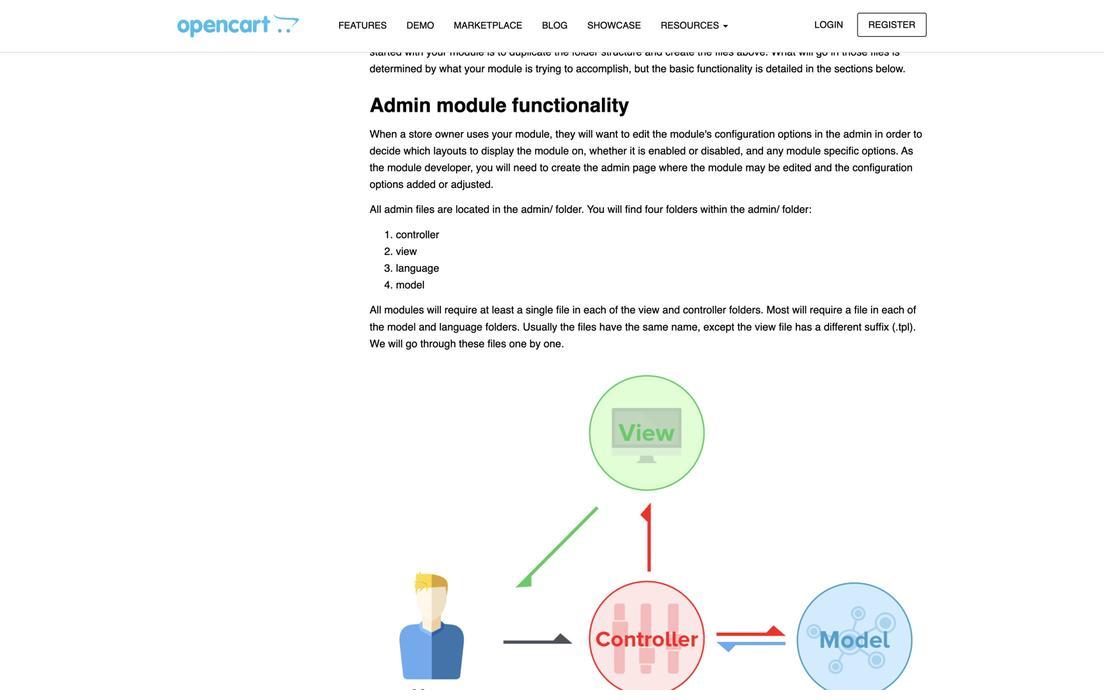 Task type: describe. For each thing, give the bounding box(es) containing it.
four
[[645, 203, 663, 215]]

a inside when a store owner uses your module, they will want to edit the module's configuration options in the admin in order to decide which layouts to display the module on, whether it is enabled or disabled, and any module specific options. as the module developer, you will need to create the admin page where the module may be edited and the configuration options added or adjusted.
[[400, 128, 406, 140]]

2 horizontal spatial file
[[855, 304, 868, 316]]

folder:
[[783, 203, 812, 215]]

all for all modules will require at least a single file in each of the view and controller folders. most will require a file in each of the model and language folders. usually the files have the same name, except the view file has a different suffix (.tpl). we will go through these files one by one.
[[370, 304, 382, 316]]

and inside the image above displays a skeleton of the directory structure that your module should follow. a good way to get started with your module is to duplicate the folder structure and create the files above. what will go in those files is determined by what your module is trying to accomplish, but the basic functionality is detailed in the sections below.
[[645, 46, 663, 58]]

your down the above
[[427, 46, 447, 58]]

2 admin/ from the left
[[748, 203, 780, 215]]

resources link
[[651, 14, 739, 37]]

2 require from the left
[[810, 304, 843, 316]]

to right need
[[540, 161, 549, 174]]

module's
[[670, 128, 712, 140]]

will right we
[[388, 338, 403, 350]]

to right trying
[[565, 63, 573, 75]]

of inside the image above displays a skeleton of the directory structure that your module should follow. a good way to get started with your module is to duplicate the folder structure and create the files above. what will go in those files is determined by what your module is trying to accomplish, but the basic functionality is detailed in the sections below.
[[546, 29, 555, 41]]

is down displays
[[487, 46, 495, 58]]

2 each from the left
[[882, 304, 905, 316]]

good
[[818, 29, 842, 41]]

the up have
[[621, 304, 636, 316]]

store
[[409, 128, 432, 140]]

all for all admin files are located in the admin/ folder. you will find four folders within the admin/ folder:
[[370, 203, 382, 215]]

module down duplicate
[[488, 63, 523, 75]]

create inside when a store owner uses your module, they will want to edit the module's configuration options in the admin in order to decide which layouts to display the module on, whether it is enabled or disabled, and any module specific options. as the module developer, you will need to create the admin page where the module may be edited and the configuration options added or adjusted.
[[552, 161, 581, 174]]

located
[[456, 203, 490, 215]]

folder
[[572, 46, 599, 58]]

one.
[[544, 338, 564, 350]]

blog
[[542, 20, 568, 31]]

whether
[[590, 145, 627, 157]]

and up through
[[419, 321, 437, 333]]

the right have
[[625, 321, 640, 333]]

you
[[587, 203, 605, 215]]

display
[[482, 145, 514, 157]]

will up on,
[[579, 128, 593, 140]]

to left get
[[866, 29, 875, 41]]

any
[[767, 145, 784, 157]]

different
[[824, 321, 862, 333]]

usually
[[523, 321, 558, 333]]

model inside all modules will require at least a single file in each of the view and controller folders. most will require a file in each of the model and language folders. usually the files have the same name, except the view file has a different suffix (.tpl). we will go through these files one by one.
[[387, 321, 416, 333]]

you
[[476, 161, 493, 174]]

directory
[[575, 29, 616, 41]]

will left find at the top
[[608, 203, 623, 215]]

2 vertical spatial view
[[755, 321, 776, 333]]

register link
[[858, 13, 927, 37]]

options.
[[862, 145, 899, 157]]

blog link
[[533, 14, 578, 37]]

will up has at top right
[[793, 304, 807, 316]]

decide
[[370, 145, 401, 157]]

the right located
[[504, 203, 518, 215]]

0 horizontal spatial functionality
[[512, 94, 630, 117]]

1 horizontal spatial file
[[779, 321, 793, 333]]

a
[[809, 29, 816, 41]]

image
[[391, 29, 420, 41]]

will right the modules
[[427, 304, 442, 316]]

showcase
[[588, 20, 641, 31]]

layouts
[[434, 145, 467, 157]]

to down the skeleton
[[498, 46, 507, 58]]

disabled,
[[702, 145, 744, 157]]

get
[[878, 29, 893, 41]]

to down uses
[[470, 145, 479, 157]]

0 vertical spatial structure
[[618, 29, 659, 41]]

one
[[509, 338, 527, 350]]

the down the decide
[[370, 161, 385, 174]]

0 vertical spatial options
[[778, 128, 812, 140]]

order
[[887, 128, 911, 140]]

1 horizontal spatial folders.
[[730, 304, 764, 316]]

1 horizontal spatial of
[[610, 304, 618, 316]]

which
[[404, 145, 431, 157]]

should
[[744, 29, 775, 41]]

adjusted.
[[451, 178, 494, 190]]

are
[[438, 203, 453, 215]]

a up different
[[846, 304, 852, 316]]

below.
[[876, 63, 906, 75]]

opencart - open source shopping cart solution image
[[178, 14, 299, 37]]

all admin files are located in the admin/ folder. you will find four folders within the admin/ folder:
[[370, 203, 812, 215]]

added
[[407, 178, 436, 190]]

the
[[370, 29, 388, 41]]

files left have
[[578, 321, 597, 333]]

modules
[[385, 304, 424, 316]]

what
[[439, 63, 462, 75]]

developer,
[[425, 161, 473, 174]]

marketplace link
[[444, 14, 533, 37]]

through
[[421, 338, 456, 350]]

has
[[796, 321, 813, 333]]

with
[[405, 46, 424, 58]]

and up name,
[[663, 304, 680, 316]]

is up below.
[[893, 46, 900, 58]]

on,
[[572, 145, 587, 157]]

within
[[701, 203, 728, 215]]

2 vertical spatial admin
[[385, 203, 413, 215]]

the up trying
[[555, 46, 569, 58]]

a right least
[[517, 304, 523, 316]]

skeleton
[[504, 29, 543, 41]]

basic
[[670, 63, 694, 75]]

1 admin/ from the left
[[521, 203, 553, 215]]

login link
[[804, 13, 855, 37]]

the right but
[[652, 63, 667, 75]]

these
[[459, 338, 485, 350]]

single
[[526, 304, 554, 316]]

the left sections at the right top of the page
[[817, 63, 832, 75]]

as
[[902, 145, 914, 157]]

module down they
[[535, 145, 569, 157]]

the up 'specific'
[[826, 128, 841, 140]]

login
[[815, 19, 844, 30]]

will inside the image above displays a skeleton of the directory structure that your module should follow. a good way to get started with your module is to duplicate the folder structure and create the files above. what will go in those files is determined by what your module is trying to accomplish, but the basic functionality is detailed in the sections below.
[[799, 46, 814, 58]]

your inside when a store owner uses your module, they will want to edit the module's configuration options in the admin in order to decide which layouts to display the module on, whether it is enabled or disabled, and any module specific options. as the module developer, you will need to create the admin page where the module may be edited and the configuration options added or adjusted.
[[492, 128, 513, 140]]

folders
[[666, 203, 698, 215]]

have
[[600, 321, 623, 333]]

your right what
[[465, 63, 485, 75]]

edit
[[633, 128, 650, 140]]

that
[[662, 29, 680, 41]]

duplicate
[[510, 46, 552, 58]]

it
[[630, 145, 635, 157]]

follow.
[[778, 29, 807, 41]]

module down which
[[387, 161, 422, 174]]

module up above.
[[706, 29, 741, 41]]

0 horizontal spatial file
[[556, 304, 570, 316]]

above
[[423, 29, 451, 41]]

language inside all modules will require at least a single file in each of the view and controller folders. most will require a file in each of the model and language folders. usually the files have the same name, except the view file has a different suffix (.tpl). we will go through these files one by one.
[[439, 321, 483, 333]]

files left one
[[488, 338, 507, 350]]

the down 'specific'
[[835, 161, 850, 174]]

page
[[633, 161, 656, 174]]

0 horizontal spatial folders.
[[486, 321, 520, 333]]

resources
[[661, 20, 722, 31]]

find
[[625, 203, 642, 215]]

the image above displays a skeleton of the directory structure that your module should follow. a good way to get started with your module is to duplicate the folder structure and create the files above. what will go in those files is determined by what your module is trying to accomplish, but the basic functionality is detailed in the sections below.
[[370, 29, 906, 75]]

uses
[[467, 128, 489, 140]]

they
[[556, 128, 576, 140]]

files down get
[[871, 46, 890, 58]]

except
[[704, 321, 735, 333]]

controller inside the controller view language model
[[396, 228, 439, 241]]

name,
[[672, 321, 701, 333]]

demo
[[407, 20, 434, 31]]



Task type: vqa. For each thing, say whether or not it's contained in the screenshot.
the right "admin"
yes



Task type: locate. For each thing, give the bounding box(es) containing it.
1 horizontal spatial go
[[817, 46, 828, 58]]

those
[[842, 46, 868, 58]]

to
[[866, 29, 875, 41], [498, 46, 507, 58], [565, 63, 573, 75], [621, 128, 630, 140], [914, 128, 923, 140], [470, 145, 479, 157], [540, 161, 549, 174]]

your
[[683, 29, 703, 41], [427, 46, 447, 58], [465, 63, 485, 75], [492, 128, 513, 140]]

1 all from the top
[[370, 203, 382, 215]]

2 horizontal spatial admin
[[844, 128, 873, 140]]

1 require from the left
[[445, 304, 477, 316]]

file right single
[[556, 304, 570, 316]]

a left 'store'
[[400, 128, 406, 140]]

where
[[659, 161, 688, 174]]

controller view language model
[[396, 228, 439, 291]]

1 vertical spatial or
[[439, 178, 448, 190]]

and
[[645, 46, 663, 58], [747, 145, 764, 157], [815, 161, 833, 174], [663, 304, 680, 316], [419, 321, 437, 333]]

1 vertical spatial admin
[[602, 161, 630, 174]]

0 vertical spatial functionality
[[697, 63, 753, 75]]

0 horizontal spatial create
[[552, 161, 581, 174]]

or down the module's
[[689, 145, 699, 157]]

by inside the image above displays a skeleton of the directory structure that your module should follow. a good way to get started with your module is to duplicate the folder structure and create the files above. what will go in those files is determined by what your module is trying to accomplish, but the basic functionality is detailed in the sections below.
[[425, 63, 437, 75]]

admin
[[370, 94, 431, 117]]

1 horizontal spatial or
[[689, 145, 699, 157]]

all left the modules
[[370, 304, 382, 316]]

model inside the controller view language model
[[396, 279, 425, 291]]

1 horizontal spatial require
[[810, 304, 843, 316]]

2 all from the top
[[370, 304, 382, 316]]

marketplace
[[454, 20, 523, 31]]

0 horizontal spatial controller
[[396, 228, 439, 241]]

1 vertical spatial model
[[387, 321, 416, 333]]

model up the modules
[[396, 279, 425, 291]]

trying
[[536, 63, 562, 75]]

module down displays
[[450, 46, 485, 58]]

sections
[[835, 63, 873, 75]]

folders.
[[730, 304, 764, 316], [486, 321, 520, 333]]

model down the modules
[[387, 321, 416, 333]]

edited
[[783, 161, 812, 174]]

1 vertical spatial go
[[406, 338, 418, 350]]

1 vertical spatial view
[[639, 304, 660, 316]]

0 horizontal spatial require
[[445, 304, 477, 316]]

we
[[370, 338, 385, 350]]

the up enabled at the right of the page
[[653, 128, 668, 140]]

admin
[[844, 128, 873, 140], [602, 161, 630, 174], [385, 203, 413, 215]]

module,
[[516, 128, 553, 140]]

1 horizontal spatial admin
[[602, 161, 630, 174]]

0 vertical spatial configuration
[[715, 128, 775, 140]]

all modules will require at least a single file in each of the view and controller folders. most will require a file in each of the model and language folders. usually the files have the same name, except the view file has a different suffix (.tpl). we will go through these files one by one.
[[370, 304, 917, 350]]

by inside all modules will require at least a single file in each of the view and controller folders. most will require a file in each of the model and language folders. usually the files have the same name, except the view file has a different suffix (.tpl). we will go through these files one by one.
[[530, 338, 541, 350]]

specific
[[824, 145, 859, 157]]

1 horizontal spatial controller
[[683, 304, 727, 316]]

1 horizontal spatial view
[[639, 304, 660, 316]]

go
[[817, 46, 828, 58], [406, 338, 418, 350]]

0 horizontal spatial by
[[425, 63, 437, 75]]

1 vertical spatial create
[[552, 161, 581, 174]]

to left edit
[[621, 128, 630, 140]]

at
[[480, 304, 489, 316]]

of
[[546, 29, 555, 41], [610, 304, 618, 316], [908, 304, 917, 316]]

same
[[643, 321, 669, 333]]

or
[[689, 145, 699, 157], [439, 178, 448, 190]]

features
[[339, 20, 387, 31]]

module down the disabled,
[[709, 161, 743, 174]]

accomplish,
[[576, 63, 632, 75]]

when
[[370, 128, 397, 140]]

1 vertical spatial functionality
[[512, 94, 630, 117]]

want
[[596, 128, 618, 140]]

0 vertical spatial or
[[689, 145, 699, 157]]

1 horizontal spatial each
[[882, 304, 905, 316]]

view inside the controller view language model
[[396, 245, 417, 257]]

0 horizontal spatial each
[[584, 304, 607, 316]]

the down on,
[[584, 161, 599, 174]]

detailed
[[766, 63, 803, 75]]

files left are
[[416, 203, 435, 215]]

and down 'specific'
[[815, 161, 833, 174]]

a inside the image above displays a skeleton of the directory structure that your module should follow. a good way to get started with your module is to duplicate the folder structure and create the files above. what will go in those files is determined by what your module is trying to accomplish, but the basic functionality is detailed in the sections below.
[[495, 29, 501, 41]]

require left at
[[445, 304, 477, 316]]

of up duplicate
[[546, 29, 555, 41]]

your up display
[[492, 128, 513, 140]]

admin up 'specific'
[[844, 128, 873, 140]]

1 horizontal spatial create
[[666, 46, 695, 58]]

functionality down above.
[[697, 63, 753, 75]]

view down most
[[755, 321, 776, 333]]

is inside when a store owner uses your module, they will want to edit the module's configuration options in the admin in order to decide which layouts to display the module on, whether it is enabled or disabled, and any module specific options. as the module developer, you will need to create the admin page where the module may be edited and the configuration options added or adjusted.
[[638, 145, 646, 157]]

0 horizontal spatial admin/
[[521, 203, 553, 215]]

language up the modules
[[396, 262, 439, 274]]

1 horizontal spatial functionality
[[697, 63, 753, 75]]

of up (.tpl).
[[908, 304, 917, 316]]

controller up except
[[683, 304, 727, 316]]

but
[[635, 63, 649, 75]]

file up suffix
[[855, 304, 868, 316]]

0 vertical spatial create
[[666, 46, 695, 58]]

0 horizontal spatial go
[[406, 338, 418, 350]]

0 horizontal spatial admin
[[385, 203, 413, 215]]

require
[[445, 304, 477, 316], [810, 304, 843, 316]]

of up have
[[610, 304, 618, 316]]

owner
[[435, 128, 464, 140]]

files
[[716, 46, 734, 58], [871, 46, 890, 58], [416, 203, 435, 215], [578, 321, 597, 333], [488, 338, 507, 350]]

by right one
[[530, 338, 541, 350]]

create
[[666, 46, 695, 58], [552, 161, 581, 174]]

suffix
[[865, 321, 890, 333]]

folders. down least
[[486, 321, 520, 333]]

0 vertical spatial admin
[[844, 128, 873, 140]]

options down the decide
[[370, 178, 404, 190]]

2 horizontal spatial of
[[908, 304, 917, 316]]

enabled
[[649, 145, 686, 157]]

file struct image
[[370, 0, 927, 18]]

displays
[[454, 29, 492, 41]]

1 horizontal spatial configuration
[[853, 161, 913, 174]]

0 vertical spatial go
[[817, 46, 828, 58]]

create up 'basic'
[[666, 46, 695, 58]]

0 horizontal spatial view
[[396, 245, 417, 257]]

way
[[845, 29, 864, 41]]

language up "these"
[[439, 321, 483, 333]]

go inside the image above displays a skeleton of the directory structure that your module should follow. a good way to get started with your module is to duplicate the folder structure and create the files above. what will go in those files is determined by what your module is trying to accomplish, but the basic functionality is detailed in the sections below.
[[817, 46, 828, 58]]

least
[[492, 304, 514, 316]]

0 vertical spatial view
[[396, 245, 417, 257]]

a right displays
[[495, 29, 501, 41]]

1 horizontal spatial admin/
[[748, 203, 780, 215]]

need
[[514, 161, 537, 174]]

demo link
[[397, 14, 444, 37]]

in
[[831, 46, 840, 58], [806, 63, 814, 75], [815, 128, 823, 140], [875, 128, 884, 140], [493, 203, 501, 215], [573, 304, 581, 316], [871, 304, 879, 316]]

files left above.
[[716, 46, 734, 58]]

1 vertical spatial folders.
[[486, 321, 520, 333]]

go down the good
[[817, 46, 828, 58]]

0 vertical spatial controller
[[396, 228, 439, 241]]

most
[[767, 304, 790, 316]]

the up folder
[[558, 29, 572, 41]]

module up uses
[[437, 94, 507, 117]]

the up need
[[517, 145, 532, 157]]

the right within
[[731, 203, 745, 215]]

1 vertical spatial controller
[[683, 304, 727, 316]]

go inside all modules will require at least a single file in each of the view and controller folders. most will require a file in each of the model and language folders. usually the files have the same name, except the view file has a different suffix (.tpl). we will go through these files one by one.
[[406, 338, 418, 350]]

and up may
[[747, 145, 764, 157]]

create down on,
[[552, 161, 581, 174]]

all inside all modules will require at least a single file in each of the view and controller folders. most will require a file in each of the model and language folders. usually the files have the same name, except the view file has a different suffix (.tpl). we will go through these files one by one.
[[370, 304, 382, 316]]

what
[[772, 46, 796, 58]]

is down above.
[[756, 63, 763, 75]]

require up different
[[810, 304, 843, 316]]

configuration up the disabled,
[[715, 128, 775, 140]]

module
[[706, 29, 741, 41], [450, 46, 485, 58], [488, 63, 523, 75], [437, 94, 507, 117], [535, 145, 569, 157], [787, 145, 821, 157], [387, 161, 422, 174], [709, 161, 743, 174]]

options up any
[[778, 128, 812, 140]]

folders. left most
[[730, 304, 764, 316]]

the right except
[[738, 321, 752, 333]]

be
[[769, 161, 780, 174]]

admin/ left folder:
[[748, 203, 780, 215]]

structure down the file struct image
[[618, 29, 659, 41]]

file left has at top right
[[779, 321, 793, 333]]

features link
[[329, 14, 397, 37]]

configuration down the options.
[[853, 161, 913, 174]]

or down developer,
[[439, 178, 448, 190]]

0 vertical spatial model
[[396, 279, 425, 291]]

will
[[799, 46, 814, 58], [579, 128, 593, 140], [496, 161, 511, 174], [608, 203, 623, 215], [427, 304, 442, 316], [793, 304, 807, 316], [388, 338, 403, 350]]

the up we
[[370, 321, 385, 333]]

2 horizontal spatial view
[[755, 321, 776, 333]]

(.tpl).
[[893, 321, 917, 333]]

1 each from the left
[[584, 304, 607, 316]]

structure
[[618, 29, 659, 41], [601, 46, 642, 58]]

functionality inside the image above displays a skeleton of the directory structure that your module should follow. a good way to get started with your module is to duplicate the folder structure and create the files above. what will go in those files is determined by what your module is trying to accomplish, but the basic functionality is detailed in the sections below.
[[697, 63, 753, 75]]

options
[[778, 128, 812, 140], [370, 178, 404, 190]]

all
[[370, 203, 382, 215], [370, 304, 382, 316]]

your right 'that' in the top right of the page
[[683, 29, 703, 41]]

controller down are
[[396, 228, 439, 241]]

to right the order
[[914, 128, 923, 140]]

functionality
[[697, 63, 753, 75], [512, 94, 630, 117]]

language
[[396, 262, 439, 274], [439, 321, 483, 333]]

may
[[746, 161, 766, 174]]

model
[[396, 279, 425, 291], [387, 321, 416, 333]]

view
[[396, 245, 417, 257], [639, 304, 660, 316], [755, 321, 776, 333]]

0 horizontal spatial of
[[546, 29, 555, 41]]

the right where
[[691, 161, 706, 174]]

1 vertical spatial language
[[439, 321, 483, 333]]

started
[[370, 46, 402, 58]]

is down duplicate
[[525, 63, 533, 75]]

0 vertical spatial by
[[425, 63, 437, 75]]

folder.
[[556, 203, 585, 215]]

functionality up they
[[512, 94, 630, 117]]

1 vertical spatial options
[[370, 178, 404, 190]]

1 vertical spatial configuration
[[853, 161, 913, 174]]

1 horizontal spatial options
[[778, 128, 812, 140]]

0 horizontal spatial configuration
[[715, 128, 775, 140]]

create inside the image above displays a skeleton of the directory structure that your module should follow. a good way to get started with your module is to duplicate the folder structure and create the files above. what will go in those files is determined by what your module is trying to accomplish, but the basic functionality is detailed in the sections below.
[[666, 46, 695, 58]]

1 vertical spatial by
[[530, 338, 541, 350]]

will down a on the right
[[799, 46, 814, 58]]

view up the modules
[[396, 245, 417, 257]]

and up but
[[645, 46, 663, 58]]

module up edited
[[787, 145, 821, 157]]

is right it
[[638, 145, 646, 157]]

0 horizontal spatial or
[[439, 178, 448, 190]]

go left through
[[406, 338, 418, 350]]

each up (.tpl).
[[882, 304, 905, 316]]

0 horizontal spatial options
[[370, 178, 404, 190]]

admin down added at the left of the page
[[385, 203, 413, 215]]

above.
[[737, 46, 769, 58]]

the up "one."
[[561, 321, 575, 333]]

0 vertical spatial folders.
[[730, 304, 764, 316]]

mvcl image
[[370, 360, 927, 690]]

showcase link
[[578, 14, 651, 37]]

controller
[[396, 228, 439, 241], [683, 304, 727, 316]]

a right has at top right
[[816, 321, 821, 333]]

admin down whether
[[602, 161, 630, 174]]

0 vertical spatial language
[[396, 262, 439, 274]]

will down display
[[496, 161, 511, 174]]

0 vertical spatial all
[[370, 203, 382, 215]]

admin module functionality
[[370, 94, 630, 117]]

1 vertical spatial structure
[[601, 46, 642, 58]]

structure up accomplish,
[[601, 46, 642, 58]]

view up same
[[639, 304, 660, 316]]

1 vertical spatial all
[[370, 304, 382, 316]]

when a store owner uses your module, they will want to edit the module's configuration options in the admin in order to decide which layouts to display the module on, whether it is enabled or disabled, and any module specific options. as the module developer, you will need to create the admin page where the module may be edited and the configuration options added or adjusted.
[[370, 128, 923, 190]]

register
[[869, 19, 916, 30]]

the down resources link
[[698, 46, 713, 58]]

1 horizontal spatial by
[[530, 338, 541, 350]]

controller inside all modules will require at least a single file in each of the view and controller folders. most will require a file in each of the model and language folders. usually the files have the same name, except the view file has a different suffix (.tpl). we will go through these files one by one.
[[683, 304, 727, 316]]



